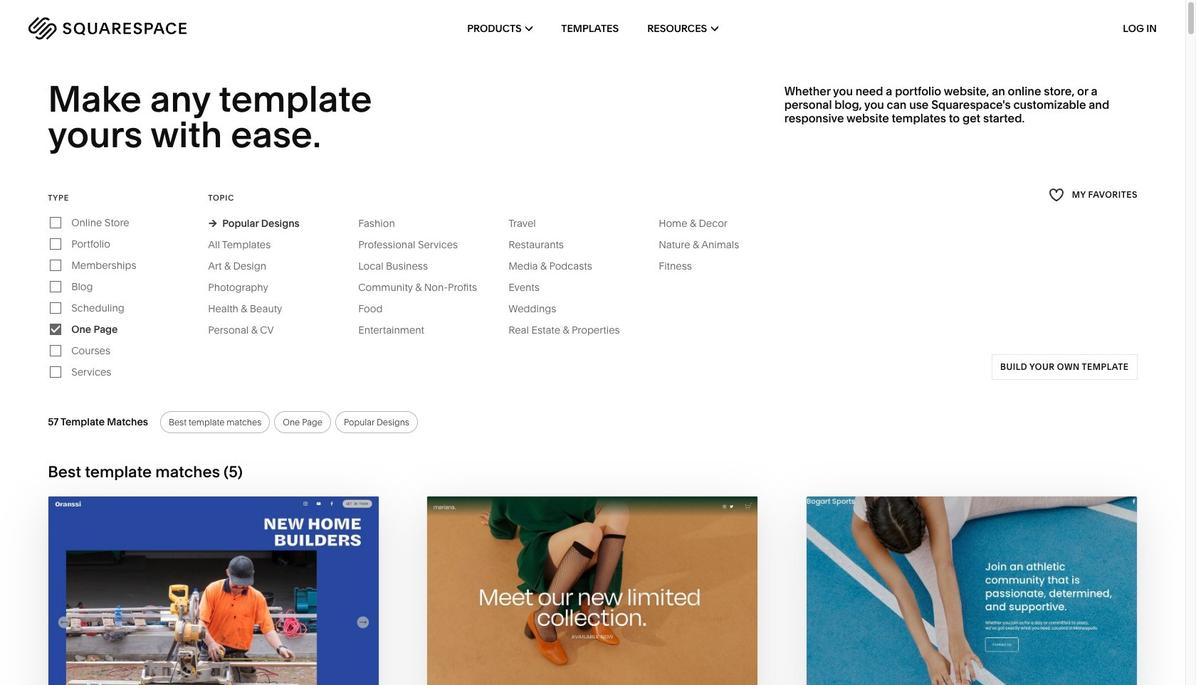 Task type: describe. For each thing, give the bounding box(es) containing it.
mariana image
[[428, 497, 758, 686]]

bogart image
[[807, 497, 1137, 686]]



Task type: locate. For each thing, give the bounding box(es) containing it.
oranssi image
[[49, 497, 379, 686]]



Task type: vqa. For each thing, say whether or not it's contained in the screenshot.
Bogart image
yes



